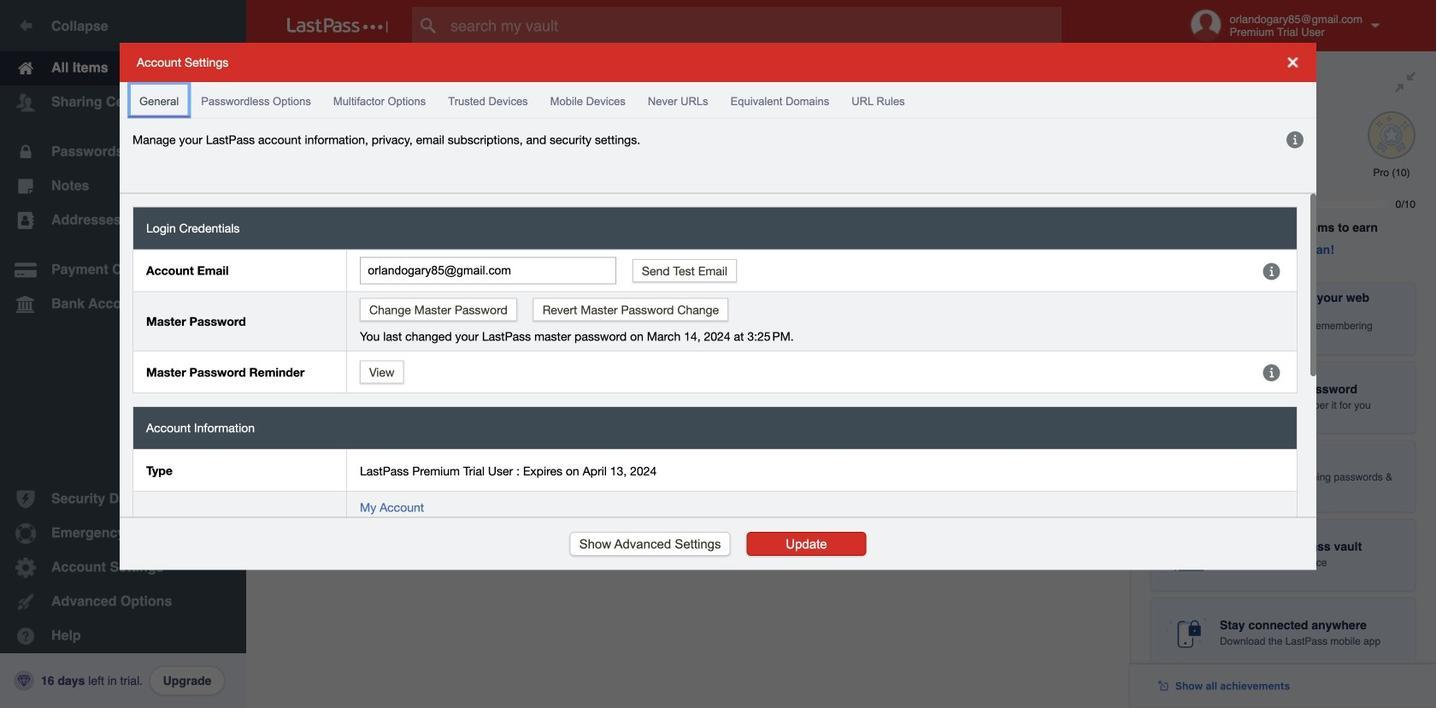 Task type: describe. For each thing, give the bounding box(es) containing it.
lastpass image
[[287, 18, 388, 33]]



Task type: locate. For each thing, give the bounding box(es) containing it.
Search search field
[[412, 7, 1095, 44]]

search my vault text field
[[412, 7, 1095, 44]]

main content main content
[[246, 51, 1130, 56]]

main navigation navigation
[[0, 0, 246, 708]]



Task type: vqa. For each thing, say whether or not it's contained in the screenshot.
New item icon
no



